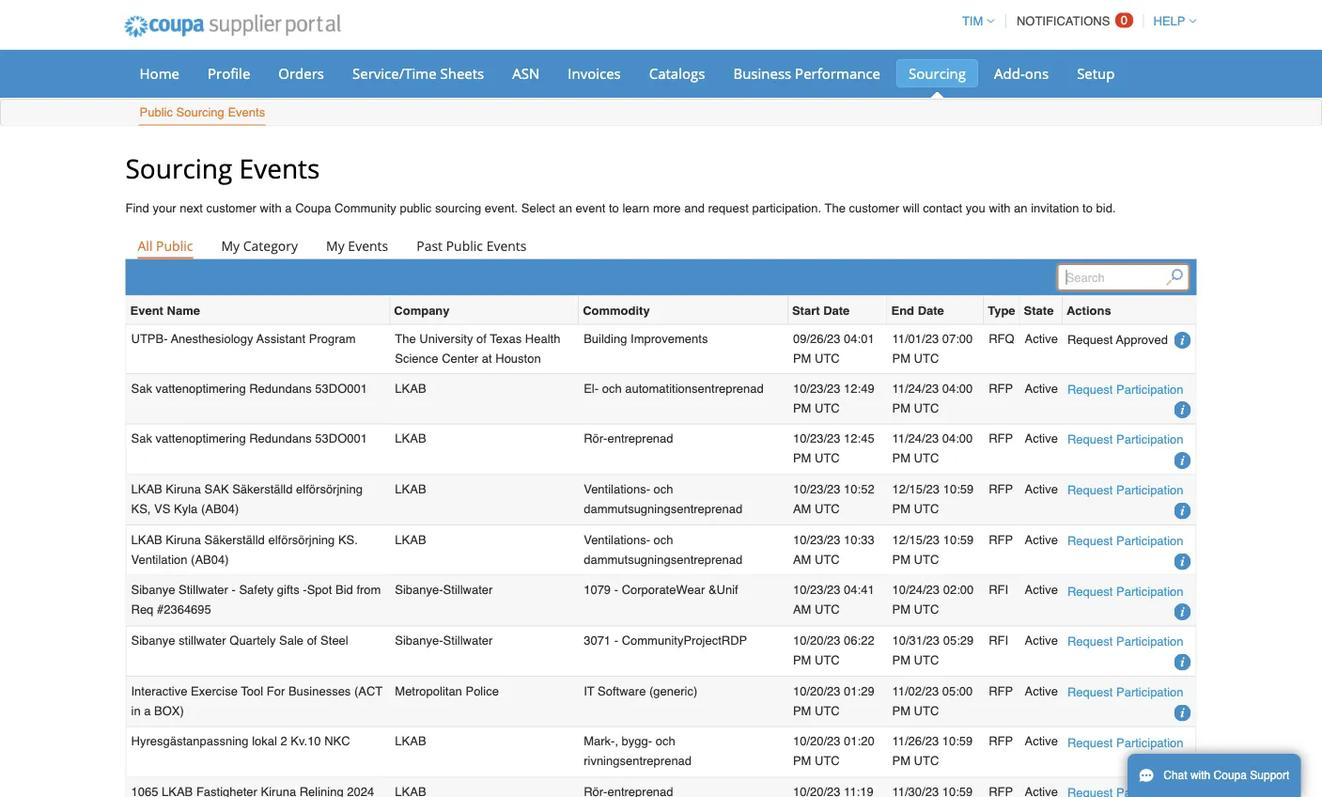 Task type: vqa. For each thing, say whether or not it's contained in the screenshot.


Task type: describe. For each thing, give the bounding box(es) containing it.
lkab for 10/23/23 10:33 am utc
[[395, 533, 426, 547]]

event
[[130, 303, 164, 317]]

rfp for 10/23/23 12:49 pm utc
[[989, 381, 1014, 395]]

1 vertical spatial sourcing
[[176, 105, 225, 119]]

request participation button for 04:41
[[1068, 581, 1184, 601]]

01:29
[[844, 684, 875, 698]]

approved
[[1117, 332, 1169, 347]]

commodity button
[[583, 300, 650, 320]]

houston
[[496, 351, 541, 365]]

vs
[[154, 502, 171, 516]]

53do001 for el- och automatitionsentreprenad
[[315, 381, 368, 395]]

add-ons link
[[983, 59, 1062, 87]]

start
[[793, 303, 820, 317]]

lokal
[[252, 735, 277, 749]]

rfp for 10/20/23 01:20 pm utc
[[989, 735, 1014, 749]]

spot
[[307, 583, 332, 597]]

säkerställd inside lkab kiruna sak säkerställd elförsörjning ks, vs kyla (ab04)
[[232, 482, 293, 496]]

type state
[[988, 303, 1054, 317]]

sak for rör-entreprenad
[[131, 432, 152, 446]]

in
[[131, 704, 141, 718]]

actions button
[[1067, 300, 1112, 320]]

learn
[[623, 201, 650, 215]]

asn
[[513, 63, 540, 83]]

it
[[584, 684, 595, 698]]

sourcing events
[[126, 150, 320, 186]]

help link
[[1146, 14, 1197, 28]]

vattenoptimering for el- och automatitionsentreprenad
[[156, 381, 246, 395]]

request participation button for 06:22
[[1068, 632, 1184, 652]]

10/23/23 10:33 am utc
[[793, 533, 875, 566]]

10:59 for 10/20/23 01:20 pm utc
[[943, 735, 973, 749]]

science
[[395, 351, 439, 365]]

participation for 10:52
[[1117, 483, 1184, 497]]

utc inside 10/23/23 10:52 am utc
[[815, 502, 840, 516]]

search image
[[1167, 269, 1184, 286]]

rfi for 05:29
[[989, 634, 1009, 648]]

state
[[1024, 303, 1054, 317]]

center
[[442, 351, 479, 365]]

profile link
[[196, 59, 263, 87]]

active for 10/20/23 01:20 pm utc
[[1025, 735, 1059, 749]]

event name
[[130, 303, 200, 317]]

10/20/23 for 10/20/23 01:20 pm utc
[[793, 735, 841, 749]]

vattenoptimering for rör-entreprenad
[[156, 432, 246, 446]]

all public link
[[126, 232, 205, 258]]

start date button
[[793, 300, 850, 320]]

coupa supplier portal image
[[111, 3, 354, 50]]

my events link
[[314, 232, 401, 258]]

1 vertical spatial of
[[307, 634, 317, 648]]

police
[[466, 684, 499, 698]]

tim
[[963, 14, 984, 28]]

request participation for 12:49
[[1068, 382, 1184, 396]]

invoices
[[568, 63, 621, 83]]

request for 10/23/23 12:45 pm utc
[[1068, 433, 1114, 447]]

05:00
[[943, 684, 973, 698]]

1 customer from the left
[[206, 201, 257, 215]]

metropolitan
[[395, 684, 462, 698]]

redundans for rör-entreprenad
[[249, 432, 312, 446]]

10/20/23 for 10/20/23 01:29 pm utc
[[793, 684, 841, 698]]

active for 09/26/23 04:01 pm utc
[[1025, 332, 1059, 346]]

past public events
[[417, 236, 527, 254]]

participation for 12:45
[[1117, 433, 1184, 447]]

1079
[[584, 583, 611, 597]]

communityprojectrdp
[[622, 634, 748, 648]]

it software (generic)
[[584, 684, 698, 698]]

sibanye- for sibanye stillwater quartely sale of steel
[[395, 634, 443, 648]]

rfp for 10/23/23 12:45 pm utc
[[989, 432, 1014, 446]]

request approved
[[1068, 332, 1169, 347]]

04:41
[[844, 583, 875, 597]]

0 horizontal spatial coupa
[[295, 201, 331, 215]]

request participation for 10:33
[[1068, 534, 1184, 548]]

performance
[[796, 63, 881, 83]]

of inside 'the university of texas health science center at houston'
[[477, 332, 487, 346]]

lkab for 10/23/23 10:52 am utc
[[395, 482, 426, 496]]

ventilation
[[131, 552, 188, 566]]

0 vertical spatial the
[[825, 201, 846, 215]]

chat
[[1164, 769, 1188, 782]]

building improvements
[[584, 332, 708, 346]]

10/20/23 01:29 pm utc
[[793, 684, 875, 718]]

active for 10/23/23 10:52 am utc
[[1025, 482, 1059, 496]]

,
[[615, 735, 619, 749]]

kiruna for (ab04)
[[166, 533, 201, 547]]

10/23/23 12:45 pm utc
[[793, 432, 875, 465]]

tab list containing all public
[[126, 232, 1197, 258]]

ventilations- for 10/23/23 10:52 am utc
[[584, 482, 651, 496]]

health
[[525, 332, 561, 346]]

utc inside '10/23/23 12:49 pm utc'
[[815, 401, 840, 415]]

am for 10/23/23 10:33 am utc
[[793, 552, 812, 566]]

sibanye- for sibanye stillwater - safety gifts -spot bid from req #2364695
[[395, 583, 443, 597]]

rfp for 10/20/23 01:29 pm utc
[[989, 684, 1014, 698]]

req
[[131, 603, 154, 617]]

pm inside '09/26/23 04:01 pm utc'
[[793, 351, 812, 365]]

pm inside the 11/01/23 07:00 pm utc
[[893, 351, 911, 365]]

utc inside the 11/01/23 07:00 pm utc
[[914, 351, 940, 365]]

10/23/23 for 10/23/23 12:45 pm utc
[[793, 432, 841, 446]]

kyla
[[174, 502, 198, 516]]

mark-
[[584, 735, 615, 749]]

10/23/23 for 10/23/23 12:49 pm utc
[[793, 381, 841, 395]]

public
[[400, 201, 432, 215]]

sibanye for sibanye stillwater - safety gifts -spot bid from req #2364695
[[131, 583, 175, 597]]

sak for el- och automatitionsentreprenad
[[131, 381, 152, 395]]

you
[[966, 201, 986, 215]]

sibanye stillwater quartely sale of steel
[[131, 634, 349, 648]]

el-
[[584, 381, 599, 395]]

request for 10/23/23 10:52 am utc
[[1068, 483, 1114, 497]]

utc inside the 11/26/23 10:59 pm utc
[[914, 754, 940, 768]]

lkab for 10/23/23 12:49 pm utc
[[395, 381, 426, 395]]

public sourcing events
[[140, 105, 265, 119]]

dammutsugningsentreprenad for 10/23/23 10:52 am utc
[[584, 502, 743, 516]]

0
[[1121, 13, 1128, 27]]

start date
[[793, 303, 850, 317]]

11/24/23 for 12:45
[[893, 432, 939, 446]]

participation for 01:20
[[1117, 736, 1184, 750]]

pm down the 11/01/23 07:00 pm utc
[[893, 401, 911, 415]]

10:59 for 10/23/23 10:33 am utc
[[944, 533, 974, 547]]

active for 10/20/23 01:29 pm utc
[[1025, 684, 1059, 698]]

pm inside 10/20/23 01:29 pm utc
[[793, 704, 812, 718]]

sourcing for sourcing events
[[126, 150, 233, 186]]

assistant
[[257, 332, 306, 346]]

end date
[[892, 303, 945, 317]]

help
[[1154, 14, 1186, 28]]

pm inside '10/23/23 12:49 pm utc'
[[793, 401, 812, 415]]

11/24/23 04:00 pm utc for 12:49
[[893, 381, 973, 415]]

stillwater inside sibanye stillwater - safety gifts -spot bid from req #2364695
[[179, 583, 228, 597]]

request for 10/23/23 10:33 am utc
[[1068, 534, 1114, 548]]

company button
[[394, 300, 450, 320]]

pm inside the 11/26/23 10:59 pm utc
[[893, 754, 911, 768]]

request participation button for 01:20
[[1068, 733, 1184, 753]]

sourcing
[[435, 201, 482, 215]]

request for 10/20/23 06:22 pm utc
[[1068, 635, 1114, 649]]

sak vattenoptimering redundans 53do001 for rör-entreprenad
[[131, 432, 368, 446]]

10:59 for 10/23/23 10:52 am utc
[[944, 482, 974, 496]]

request for 10/20/23 01:20 pm utc
[[1068, 736, 1114, 750]]

the inside 'the university of texas health science center at houston'
[[395, 332, 416, 346]]

- right 1079
[[615, 583, 619, 597]]

(ab04) inside lkab kiruna säkerställd elförsörjning ks. ventilation (ab04)
[[191, 552, 229, 566]]

10/23/23 for 10/23/23 04:41 am utc
[[793, 583, 841, 597]]

pm inside '10/31/23 05:29 pm utc'
[[893, 653, 911, 667]]

catalogs
[[649, 63, 706, 83]]

setup
[[1078, 63, 1116, 83]]

elförsörjning inside lkab kiruna säkerställd elförsörjning ks. ventilation (ab04)
[[268, 533, 335, 547]]

at
[[482, 351, 492, 365]]

10/23/23 for 10/23/23 10:33 am utc
[[793, 533, 841, 547]]

pm right 10/23/23 10:52 am utc
[[893, 502, 911, 516]]

ventilations- och dammutsugningsentreprenad for 10/23/23 10:33 am utc
[[584, 533, 743, 566]]

company
[[394, 303, 450, 317]]

sak
[[205, 482, 229, 496]]

request participation button for 10:33
[[1068, 531, 1184, 551]]

participation for 04:41
[[1117, 584, 1184, 598]]

select
[[522, 201, 556, 215]]

2 customer from the left
[[850, 201, 900, 215]]

exercise
[[191, 684, 238, 698]]

pm up 10/24/23
[[893, 552, 911, 566]]

event name button
[[130, 300, 200, 320]]

catalogs link
[[637, 59, 718, 87]]

public for all
[[156, 236, 193, 254]]

12/15/23 for 10:52
[[893, 482, 940, 496]]

ventilations- och dammutsugningsentreprenad for 10/23/23 10:52 am utc
[[584, 482, 743, 516]]

rör-
[[584, 432, 608, 446]]

event.
[[485, 201, 518, 215]]

lkab inside lkab kiruna sak säkerställd elförsörjning ks, vs kyla (ab04)
[[131, 482, 162, 496]]

request participation for 04:41
[[1068, 584, 1184, 598]]

utpb- anesthesiology assistant program
[[131, 332, 356, 346]]

11/24/23 for 12:49
[[893, 381, 939, 395]]

quartely
[[230, 634, 276, 648]]

nkc
[[325, 735, 350, 749]]

participation.
[[753, 201, 822, 215]]

add-
[[995, 63, 1025, 83]]

sibanye-stillwater for sibanye stillwater - safety gifts -spot bid from req #2364695
[[395, 583, 493, 597]]

service/time sheets
[[353, 63, 484, 83]]

public inside public sourcing events link
[[140, 105, 173, 119]]

name
[[167, 303, 200, 317]]

building
[[584, 332, 628, 346]]

with inside button
[[1191, 769, 1211, 782]]

event
[[576, 201, 606, 215]]

request for 10/23/23 04:41 am utc
[[1068, 584, 1114, 598]]



Task type: locate. For each thing, give the bounding box(es) containing it.
1 vertical spatial (ab04)
[[191, 552, 229, 566]]

redundans for el- och automatitionsentreprenad
[[249, 381, 312, 395]]

a right in
[[144, 704, 151, 718]]

1 vertical spatial dammutsugningsentreprenad
[[584, 552, 743, 566]]

elförsörjning inside lkab kiruna sak säkerställd elförsörjning ks, vs kyla (ab04)
[[296, 482, 363, 496]]

10:52
[[844, 482, 875, 496]]

4 request participation button from the top
[[1068, 531, 1184, 551]]

4 request participation from the top
[[1068, 534, 1184, 548]]

2 active from the top
[[1025, 381, 1059, 395]]

type button
[[988, 300, 1016, 320]]

1 sak from the top
[[131, 381, 152, 395]]

my left category in the top of the page
[[221, 236, 240, 254]]

2 redundans from the top
[[249, 432, 312, 446]]

vattenoptimering
[[156, 381, 246, 395], [156, 432, 246, 446]]

stillwater for sibanye stillwater quartely sale of steel
[[443, 634, 493, 648]]

2 ventilations- from the top
[[584, 533, 651, 547]]

coupa
[[295, 201, 331, 215], [1214, 769, 1248, 782]]

2 to from the left
[[1083, 201, 1093, 215]]

12/15/23 10:59 pm utc right the 10:52
[[893, 482, 974, 516]]

0 horizontal spatial my
[[221, 236, 240, 254]]

sibanye-stillwater up metropolitan police
[[395, 634, 493, 648]]

pm down the 11/26/23
[[893, 754, 911, 768]]

1 vertical spatial a
[[144, 704, 151, 718]]

vattenoptimering up "sak"
[[156, 432, 246, 446]]

1 vertical spatial rfi
[[989, 634, 1009, 648]]

business performance
[[734, 63, 881, 83]]

- right gifts
[[303, 583, 307, 597]]

0 horizontal spatial the
[[395, 332, 416, 346]]

7 active from the top
[[1025, 634, 1059, 648]]

sak up ks,
[[131, 432, 152, 446]]

sibanye for sibanye stillwater quartely sale of steel
[[131, 634, 175, 648]]

&unif
[[709, 583, 739, 597]]

request participation button for 12:49
[[1068, 379, 1184, 399]]

10/20/23 for 10/20/23 06:22 pm utc
[[793, 634, 841, 648]]

utc inside 10/20/23 01:20 pm utc
[[815, 754, 840, 768]]

gifts
[[277, 583, 300, 597]]

(ab04)
[[201, 502, 239, 516], [191, 552, 229, 566]]

3 am from the top
[[793, 603, 812, 617]]

10/20/23 01:20 pm utc
[[793, 735, 875, 768]]

1 vertical spatial 11/24/23
[[893, 432, 939, 446]]

vattenoptimering down anesthesiology
[[156, 381, 246, 395]]

1 vertical spatial am
[[793, 552, 812, 566]]

2 04:00 from the top
[[943, 432, 973, 446]]

sibanye-
[[395, 583, 443, 597], [395, 634, 443, 648]]

5 participation from the top
[[1117, 584, 1184, 598]]

2 am from the top
[[793, 552, 812, 566]]

events up category in the top of the page
[[239, 150, 320, 186]]

9 active from the top
[[1025, 735, 1059, 749]]

program
[[309, 332, 356, 346]]

0 vertical spatial sibanye-
[[395, 583, 443, 597]]

1 11/24/23 from the top
[[893, 381, 939, 395]]

corporatewear
[[622, 583, 705, 597]]

pm up 10/20/23 01:20 pm utc
[[793, 704, 812, 718]]

1 sibanye from the top
[[131, 583, 175, 597]]

3 10/20/23 from the top
[[793, 735, 841, 749]]

0 vertical spatial 11/24/23 04:00 pm utc
[[893, 381, 973, 415]]

of up at
[[477, 332, 487, 346]]

1 vertical spatial the
[[395, 332, 416, 346]]

am
[[793, 502, 812, 516], [793, 552, 812, 566], [793, 603, 812, 617]]

ventilations- och dammutsugningsentreprenad up corporatewear
[[584, 533, 743, 566]]

0 vertical spatial sibanye-stillwater
[[395, 583, 493, 597]]

kiruna for vs
[[166, 482, 201, 496]]

dammutsugningsentreprenad for 10/23/23 10:33 am utc
[[584, 552, 743, 566]]

sibanye
[[131, 583, 175, 597], [131, 634, 175, 648]]

request participation button for 10:52
[[1068, 480, 1184, 500]]

8 request from the top
[[1068, 685, 1114, 699]]

(ab04) down "sak"
[[201, 502, 239, 516]]

och down entreprenad
[[654, 482, 674, 496]]

4 10/23/23 from the top
[[793, 533, 841, 547]]

tab list
[[126, 232, 1197, 258]]

sak vattenoptimering redundans 53do001 up "sak"
[[131, 432, 368, 446]]

customer left will
[[850, 201, 900, 215]]

10:59
[[944, 482, 974, 496], [944, 533, 974, 547], [943, 735, 973, 749]]

3 request from the top
[[1068, 433, 1114, 447]]

0 vertical spatial dammutsugningsentreprenad
[[584, 502, 743, 516]]

1 horizontal spatial date
[[918, 303, 945, 317]]

1 horizontal spatial customer
[[850, 201, 900, 215]]

commodity
[[583, 303, 650, 317]]

04:00 for 10/23/23 12:45 pm utc
[[943, 432, 973, 446]]

customer right next
[[206, 201, 257, 215]]

request participation for 12:45
[[1068, 433, 1184, 447]]

1 vertical spatial säkerställd
[[205, 533, 265, 547]]

bid
[[336, 583, 353, 597]]

1 10/23/23 from the top
[[793, 381, 841, 395]]

request participation for 10:52
[[1068, 483, 1184, 497]]

01:20
[[844, 735, 875, 749]]

sibanye inside sibanye stillwater - safety gifts -spot bid from req #2364695
[[131, 583, 175, 597]]

8 request participation from the top
[[1068, 736, 1184, 750]]

1 12/15/23 10:59 pm utc from the top
[[893, 482, 974, 516]]

0 vertical spatial 04:00
[[943, 381, 973, 395]]

och for 10/23/23 12:49 pm utc
[[602, 381, 622, 395]]

7 request participation button from the top
[[1068, 682, 1184, 702]]

request
[[1068, 332, 1114, 347], [1068, 382, 1114, 396], [1068, 433, 1114, 447], [1068, 483, 1114, 497], [1068, 534, 1114, 548], [1068, 584, 1114, 598], [1068, 635, 1114, 649], [1068, 685, 1114, 699], [1068, 736, 1114, 750]]

bid.
[[1097, 201, 1117, 215]]

5 active from the top
[[1025, 533, 1059, 547]]

request participation for 01:29
[[1068, 685, 1184, 699]]

12/15/23
[[893, 482, 940, 496], [893, 533, 940, 547]]

1 vertical spatial 12/15/23 10:59 pm utc
[[893, 533, 974, 566]]

ventilations- for 10/23/23 10:33 am utc
[[584, 533, 651, 547]]

1 53do001 from the top
[[315, 381, 368, 395]]

2 an from the left
[[1015, 201, 1028, 215]]

1 horizontal spatial of
[[477, 332, 487, 346]]

dammutsugningsentreprenad up corporatewear
[[584, 552, 743, 566]]

type
[[988, 303, 1016, 317]]

2 11/24/23 from the top
[[893, 432, 939, 446]]

interactive
[[131, 684, 188, 698]]

10:59 inside the 11/26/23 10:59 pm utc
[[943, 735, 973, 749]]

1 vertical spatial 53do001
[[315, 432, 368, 446]]

2 10/20/23 from the top
[[793, 684, 841, 698]]

1 vertical spatial 12/15/23
[[893, 533, 940, 547]]

active for 10/23/23 10:33 am utc
[[1025, 533, 1059, 547]]

1 date from the left
[[824, 303, 850, 317]]

06:22
[[844, 634, 875, 648]]

sourcing down profile link
[[176, 105, 225, 119]]

1 horizontal spatial to
[[1083, 201, 1093, 215]]

utc inside 10/23/23 12:45 pm utc
[[815, 451, 840, 465]]

3 request participation button from the top
[[1068, 480, 1184, 500]]

2 12/15/23 from the top
[[893, 533, 940, 547]]

6 participation from the top
[[1117, 635, 1184, 649]]

pm up 10/23/23 10:52 am utc
[[793, 451, 812, 465]]

11/24/23 04:00 pm utc right the 12:45
[[893, 432, 973, 465]]

säkerställd down lkab kiruna sak säkerställd elförsörjning ks, vs kyla (ab04) at the left bottom of the page
[[205, 533, 265, 547]]

sak vattenoptimering redundans 53do001 down utpb- anesthesiology assistant program
[[131, 381, 368, 395]]

lkab inside lkab kiruna säkerställd elförsörjning ks. ventilation (ab04)
[[131, 533, 162, 547]]

ventilations- och dammutsugningsentreprenad down entreprenad
[[584, 482, 743, 516]]

public right the 'all'
[[156, 236, 193, 254]]

utc
[[815, 351, 840, 365], [914, 351, 940, 365], [815, 401, 840, 415], [914, 401, 940, 415], [815, 451, 840, 465], [914, 451, 940, 465], [815, 502, 840, 516], [914, 502, 940, 516], [815, 552, 840, 566], [914, 552, 940, 566], [815, 603, 840, 617], [914, 603, 940, 617], [815, 653, 840, 667], [914, 653, 940, 667], [815, 704, 840, 718], [914, 704, 940, 718], [815, 754, 840, 768], [914, 754, 940, 768]]

coupa inside button
[[1214, 769, 1248, 782]]

2 vertical spatial sourcing
[[126, 150, 233, 186]]

12/15/23 10:59 pm utc for 10:52
[[893, 482, 974, 516]]

6 rfp from the top
[[989, 735, 1014, 749]]

participation
[[1117, 382, 1184, 396], [1117, 433, 1184, 447], [1117, 483, 1184, 497], [1117, 534, 1184, 548], [1117, 584, 1184, 598], [1117, 635, 1184, 649], [1117, 685, 1184, 699], [1117, 736, 1184, 750]]

2 rfp from the top
[[989, 432, 1014, 446]]

1 sak vattenoptimering redundans 53do001 from the top
[[131, 381, 368, 395]]

1 10/20/23 from the top
[[793, 634, 841, 648]]

hyresgästanpassning
[[131, 735, 249, 749]]

pm down 11/01/23
[[893, 351, 911, 365]]

stillwater
[[179, 583, 228, 597], [443, 583, 493, 597], [443, 634, 493, 648]]

0 vertical spatial (ab04)
[[201, 502, 239, 516]]

sourcing up next
[[126, 150, 233, 186]]

12/15/23 10:59 pm utc up 10/24/23
[[893, 533, 974, 566]]

0 vertical spatial säkerställd
[[232, 482, 293, 496]]

1 participation from the top
[[1117, 382, 1184, 396]]

0 vertical spatial rfi
[[989, 583, 1009, 597]]

och inside mark-, bygg- och rivningsentreprenad
[[656, 735, 676, 749]]

10/31/23
[[893, 634, 940, 648]]

public inside past public events link
[[446, 236, 483, 254]]

10/23/23 inside '10/23/23 12:49 pm utc'
[[793, 381, 841, 395]]

utc inside 10/20/23 01:29 pm utc
[[815, 704, 840, 718]]

request participation button for 12:45
[[1068, 430, 1184, 450]]

am up 10/20/23 06:22 pm utc
[[793, 603, 812, 617]]

public down home link
[[140, 105, 173, 119]]

sourcing for sourcing
[[909, 63, 967, 83]]

pm inside 11/02/23 05:00 pm utc
[[893, 704, 911, 718]]

och right el- at the left top of page
[[602, 381, 622, 395]]

1 kiruna from the top
[[166, 482, 201, 496]]

participation for 12:49
[[1117, 382, 1184, 396]]

1 request from the top
[[1068, 332, 1114, 347]]

rfi right 02:00
[[989, 583, 1009, 597]]

säkerställd
[[232, 482, 293, 496], [205, 533, 265, 547]]

Search text field
[[1058, 264, 1190, 290]]

rfi
[[989, 583, 1009, 597], [989, 634, 1009, 648]]

1 horizontal spatial with
[[989, 201, 1011, 215]]

utc inside 10/20/23 06:22 pm utc
[[815, 653, 840, 667]]

0 vertical spatial of
[[477, 332, 487, 346]]

10/20/23 inside 10/20/23 01:29 pm utc
[[793, 684, 841, 698]]

0 vertical spatial sak
[[131, 381, 152, 395]]

pm up 10/20/23 01:29 pm utc
[[793, 653, 812, 667]]

tool
[[241, 684, 263, 698]]

1 vertical spatial 04:00
[[943, 432, 973, 446]]

pm inside 10/23/23 12:45 pm utc
[[793, 451, 812, 465]]

and
[[685, 201, 705, 215]]

home
[[140, 63, 180, 83]]

sibanye up req
[[131, 583, 175, 597]]

12/15/23 up 10/24/23
[[893, 533, 940, 547]]

4 rfp from the top
[[989, 533, 1014, 547]]

8 participation from the top
[[1117, 736, 1184, 750]]

notifications 0
[[1017, 13, 1128, 28]]

1 vertical spatial ventilations- och dammutsugningsentreprenad
[[584, 533, 743, 566]]

5 request from the top
[[1068, 534, 1114, 548]]

10/23/23 left 10:33
[[793, 533, 841, 547]]

next
[[180, 201, 203, 215]]

2 participation from the top
[[1117, 433, 1184, 447]]

date inside button
[[824, 303, 850, 317]]

0 vertical spatial sibanye
[[131, 583, 175, 597]]

4 active from the top
[[1025, 482, 1059, 496]]

04:00 for 10/23/23 12:49 pm utc
[[943, 381, 973, 395]]

kiruna inside lkab kiruna säkerställd elförsörjning ks. ventilation (ab04)
[[166, 533, 201, 547]]

3 rfp from the top
[[989, 482, 1014, 496]]

0 vertical spatial 10:59
[[944, 482, 974, 496]]

my events
[[326, 236, 389, 254]]

elförsörjning up ks.
[[296, 482, 363, 496]]

am inside 10/23/23 04:41 am utc
[[793, 603, 812, 617]]

1 dammutsugningsentreprenad from the top
[[584, 502, 743, 516]]

request for 10/23/23 12:49 pm utc
[[1068, 382, 1114, 396]]

0 vertical spatial vattenoptimering
[[156, 381, 246, 395]]

1 vertical spatial elförsörjning
[[268, 533, 335, 547]]

stillwater for sibanye stillwater - safety gifts -spot bid from req #2364695
[[443, 583, 493, 597]]

0 vertical spatial kiruna
[[166, 482, 201, 496]]

7 participation from the top
[[1117, 685, 1184, 699]]

1 vertical spatial 10/20/23
[[793, 684, 841, 698]]

1 vertical spatial sak
[[131, 432, 152, 446]]

10/23/23 left '12:49'
[[793, 381, 841, 395]]

1 04:00 from the top
[[943, 381, 973, 395]]

ventilations- och dammutsugningsentreprenad
[[584, 482, 743, 516], [584, 533, 743, 566]]

active for 10/23/23 12:49 pm utc
[[1025, 381, 1059, 395]]

date for start date
[[824, 303, 850, 317]]

2 53do001 from the top
[[315, 432, 368, 446]]

0 vertical spatial 12/15/23
[[893, 482, 940, 496]]

11/24/23 right the 12:45
[[893, 432, 939, 446]]

1 vattenoptimering from the top
[[156, 381, 246, 395]]

2 vertical spatial 10/20/23
[[793, 735, 841, 749]]

10/23/23 left the 12:45
[[793, 432, 841, 446]]

invoices link
[[556, 59, 633, 87]]

request
[[708, 201, 749, 215]]

elförsörjning
[[296, 482, 363, 496], [268, 533, 335, 547]]

10:33
[[844, 533, 875, 547]]

request for 10/20/23 01:29 pm utc
[[1068, 685, 1114, 699]]

1 horizontal spatial my
[[326, 236, 345, 254]]

1 vertical spatial sak vattenoptimering redundans 53do001
[[131, 432, 368, 446]]

1 active from the top
[[1025, 332, 1059, 346]]

pm down 10/20/23 01:29 pm utc
[[793, 754, 812, 768]]

ks,
[[131, 502, 151, 516]]

redundans down the assistant on the top left of the page
[[249, 381, 312, 395]]

och up corporatewear
[[654, 533, 674, 547]]

2 dammutsugningsentreprenad from the top
[[584, 552, 743, 566]]

category
[[243, 236, 298, 254]]

1 12/15/23 from the top
[[893, 482, 940, 496]]

pm down 10/31/23
[[893, 653, 911, 667]]

date right start
[[824, 303, 850, 317]]

sibanye down req
[[131, 634, 175, 648]]

2 date from the left
[[918, 303, 945, 317]]

6 request from the top
[[1068, 584, 1114, 598]]

ventilations- down "rör-entreprenad"
[[584, 482, 651, 496]]

1 horizontal spatial the
[[825, 201, 846, 215]]

to left learn
[[609, 201, 619, 215]]

the right participation.
[[825, 201, 846, 215]]

12/15/23 for 10:33
[[893, 533, 940, 547]]

pm down 10/24/23
[[893, 603, 911, 617]]

1 ventilations- from the top
[[584, 482, 651, 496]]

participation for 10:33
[[1117, 534, 1184, 548]]

1 rfp from the top
[[989, 381, 1014, 395]]

request participation for 06:22
[[1068, 635, 1184, 649]]

utc inside 10/23/23 04:41 am utc
[[815, 603, 840, 617]]

2 11/24/23 04:00 pm utc from the top
[[893, 432, 973, 465]]

0 vertical spatial redundans
[[249, 381, 312, 395]]

- left safety
[[232, 583, 236, 597]]

rfi right 05:29
[[989, 634, 1009, 648]]

ventilations- up 1079
[[584, 533, 651, 547]]

pm up 10/23/23 12:45 pm utc at bottom right
[[793, 401, 812, 415]]

säkerställd inside lkab kiruna säkerställd elförsörjning ks. ventilation (ab04)
[[205, 533, 265, 547]]

(ab04) right ventilation
[[191, 552, 229, 566]]

public inside all public link
[[156, 236, 193, 254]]

0 vertical spatial a
[[285, 201, 292, 215]]

(ab04) inside lkab kiruna sak säkerställd elförsörjning ks, vs kyla (ab04)
[[201, 502, 239, 516]]

pm inside 10/20/23 06:22 pm utc
[[793, 653, 812, 667]]

a inside interactive exercise tool for businesses (act in a box)
[[144, 704, 151, 718]]

lkab for 10/23/23 12:45 pm utc
[[395, 432, 426, 446]]

1 rfi from the top
[[989, 583, 1009, 597]]

participation for 01:29
[[1117, 685, 1184, 699]]

sak vattenoptimering redundans 53do001 for el- och automatitionsentreprenad
[[131, 381, 368, 395]]

sibanye-stillwater right from at the bottom
[[395, 583, 493, 597]]

steel
[[321, 634, 349, 648]]

3 active from the top
[[1025, 432, 1059, 446]]

- right 3071
[[615, 634, 619, 648]]

0 horizontal spatial customer
[[206, 201, 257, 215]]

2 sibanye-stillwater from the top
[[395, 634, 493, 648]]

2 horizontal spatial with
[[1191, 769, 1211, 782]]

2 10/23/23 from the top
[[793, 432, 841, 446]]

my for my category
[[221, 236, 240, 254]]

safety
[[239, 583, 274, 597]]

11/24/23 down the 11/01/23 07:00 pm utc
[[893, 381, 939, 395]]

4 request from the top
[[1068, 483, 1114, 497]]

business
[[734, 63, 792, 83]]

businesses
[[289, 684, 351, 698]]

am for 10/23/23 04:41 am utc
[[793, 603, 812, 617]]

10/23/23 for 10/23/23 10:52 am utc
[[793, 482, 841, 496]]

ks.
[[338, 533, 358, 547]]

(generic)
[[650, 684, 698, 698]]

0 vertical spatial elförsörjning
[[296, 482, 363, 496]]

10/20/23 06:22 pm utc
[[793, 634, 875, 667]]

sourcing down the tim
[[909, 63, 967, 83]]

all
[[138, 236, 153, 254]]

1 ventilations- och dammutsugningsentreprenad from the top
[[584, 482, 743, 516]]

11/24/23 04:00 pm utc down the 11/01/23 07:00 pm utc
[[893, 381, 973, 415]]

public for past
[[446, 236, 483, 254]]

setup link
[[1065, 59, 1128, 87]]

1 horizontal spatial coupa
[[1214, 769, 1248, 782]]

0 vertical spatial 12/15/23 10:59 pm utc
[[893, 482, 974, 516]]

10/23/23 inside 10/23/23 12:45 pm utc
[[793, 432, 841, 446]]

an left invitation
[[1015, 201, 1028, 215]]

rfp for 10/23/23 10:52 am utc
[[989, 482, 1014, 496]]

contact
[[924, 201, 963, 215]]

improvements
[[631, 332, 708, 346]]

0 horizontal spatial to
[[609, 201, 619, 215]]

7 request participation from the top
[[1068, 685, 1184, 699]]

pm inside 10/20/23 01:20 pm utc
[[793, 754, 812, 768]]

2 ventilations- och dammutsugningsentreprenad from the top
[[584, 533, 743, 566]]

of right sale
[[307, 634, 317, 648]]

date for end date
[[918, 303, 945, 317]]

12/15/23 10:59 pm utc for 10:33
[[893, 533, 974, 566]]

my down community
[[326, 236, 345, 254]]

with up category in the top of the page
[[260, 201, 282, 215]]

och for 10/23/23 10:33 am utc
[[654, 533, 674, 547]]

coupa left support
[[1214, 769, 1248, 782]]

1 vertical spatial sibanye-
[[395, 634, 443, 648]]

my inside my category link
[[221, 236, 240, 254]]

pm down '11/02/23' at bottom
[[893, 704, 911, 718]]

och right bygg-
[[656, 735, 676, 749]]

redundans
[[249, 381, 312, 395], [249, 432, 312, 446]]

2 vertical spatial am
[[793, 603, 812, 617]]

1 horizontal spatial an
[[1015, 201, 1028, 215]]

my category link
[[209, 232, 310, 258]]

4 participation from the top
[[1117, 534, 1184, 548]]

2 kiruna from the top
[[166, 533, 201, 547]]

2 12/15/23 10:59 pm utc from the top
[[893, 533, 974, 566]]

rfi for 02:00
[[989, 583, 1009, 597]]

2 sak from the top
[[131, 432, 152, 446]]

6 request participation button from the top
[[1068, 632, 1184, 652]]

pm
[[793, 351, 812, 365], [893, 351, 911, 365], [793, 401, 812, 415], [893, 401, 911, 415], [793, 451, 812, 465], [893, 451, 911, 465], [893, 502, 911, 516], [893, 552, 911, 566], [893, 603, 911, 617], [793, 653, 812, 667], [893, 653, 911, 667], [793, 704, 812, 718], [893, 704, 911, 718], [793, 754, 812, 768], [893, 754, 911, 768]]

bygg-
[[622, 735, 653, 749]]

coupa left community
[[295, 201, 331, 215]]

with right you at the right top of the page
[[989, 201, 1011, 215]]

active for 10/20/23 06:22 pm utc
[[1025, 634, 1059, 648]]

asn link
[[500, 59, 552, 87]]

53do001 for rör-entreprenad
[[315, 432, 368, 446]]

(act
[[354, 684, 383, 698]]

2 vattenoptimering from the top
[[156, 432, 246, 446]]

10/23/23 inside 10/23/23 04:41 am utc
[[793, 583, 841, 597]]

0 vertical spatial 11/24/23
[[893, 381, 939, 395]]

rfp for 10/23/23 10:33 am utc
[[989, 533, 1014, 547]]

utc inside 10/24/23 02:00 pm utc
[[914, 603, 940, 617]]

sak down utpb-
[[131, 381, 152, 395]]

2 sak vattenoptimering redundans 53do001 from the top
[[131, 432, 368, 446]]

rör-entreprenad
[[584, 432, 674, 446]]

0 vertical spatial am
[[793, 502, 812, 516]]

kiruna down kyla
[[166, 533, 201, 547]]

0 horizontal spatial an
[[559, 201, 573, 215]]

public
[[140, 105, 173, 119], [156, 236, 193, 254], [446, 236, 483, 254]]

request participation button for 01:29
[[1068, 682, 1184, 702]]

utc inside '09/26/23 04:01 pm utc'
[[815, 351, 840, 365]]

0 vertical spatial sourcing
[[909, 63, 967, 83]]

5 10/23/23 from the top
[[793, 583, 841, 597]]

1 vertical spatial coupa
[[1214, 769, 1248, 782]]

6 request participation from the top
[[1068, 635, 1184, 649]]

date inside button
[[918, 303, 945, 317]]

an left event
[[559, 201, 573, 215]]

09/26/23
[[793, 332, 841, 346]]

12/15/23 right the 10:52
[[893, 482, 940, 496]]

0 vertical spatial coupa
[[295, 201, 331, 215]]

am for 10/23/23 10:52 am utc
[[793, 502, 812, 516]]

past
[[417, 236, 443, 254]]

utc inside 11/02/23 05:00 pm utc
[[914, 704, 940, 718]]

1 my from the left
[[221, 236, 240, 254]]

state button
[[1024, 300, 1054, 320]]

redundans up lkab kiruna sak säkerställd elförsörjning ks, vs kyla (ab04) at the left bottom of the page
[[249, 432, 312, 446]]

sibanye stillwater - safety gifts -spot bid from req #2364695
[[131, 583, 381, 617]]

a up category in the top of the page
[[285, 201, 292, 215]]

10/23/23 left 04:41
[[793, 583, 841, 597]]

8 request participation button from the top
[[1068, 733, 1184, 753]]

10/20/23 left 01:29 at the bottom right
[[793, 684, 841, 698]]

1 an from the left
[[559, 201, 573, 215]]

0 horizontal spatial date
[[824, 303, 850, 317]]

am inside 10/23/23 10:33 am utc
[[793, 552, 812, 566]]

och for 10/23/23 10:52 am utc
[[654, 482, 674, 496]]

1 vertical spatial kiruna
[[166, 533, 201, 547]]

0 vertical spatial ventilations-
[[584, 482, 651, 496]]

the up 'science'
[[395, 332, 416, 346]]

am inside 10/23/23 10:52 am utc
[[793, 502, 812, 516]]

1 sibanye-stillwater from the top
[[395, 583, 493, 597]]

10/20/23 inside 10/20/23 06:22 pm utc
[[793, 634, 841, 648]]

10/23/23 inside 10/23/23 10:52 am utc
[[793, 482, 841, 496]]

säkerställd right "sak"
[[232, 482, 293, 496]]

am up 10/23/23 04:41 am utc
[[793, 552, 812, 566]]

utc inside 10/23/23 10:33 am utc
[[815, 552, 840, 566]]

2 request participation button from the top
[[1068, 430, 1184, 450]]

8 active from the top
[[1025, 684, 1059, 698]]

0 horizontal spatial with
[[260, 201, 282, 215]]

my inside 'my events' link
[[326, 236, 345, 254]]

active for 10/23/23 12:45 pm utc
[[1025, 432, 1059, 446]]

0 horizontal spatial of
[[307, 634, 317, 648]]

lkab for 10/20/23 01:20 pm utc
[[395, 735, 426, 749]]

5 rfp from the top
[[989, 684, 1014, 698]]

0 vertical spatial sak vattenoptimering redundans 53do001
[[131, 381, 368, 395]]

0 horizontal spatial a
[[144, 704, 151, 718]]

10/23/23
[[793, 381, 841, 395], [793, 432, 841, 446], [793, 482, 841, 496], [793, 533, 841, 547], [793, 583, 841, 597]]

active for 10/23/23 04:41 am utc
[[1025, 583, 1059, 597]]

am up 10/23/23 10:33 am utc
[[793, 502, 812, 516]]

2 vertical spatial 10:59
[[943, 735, 973, 749]]

2 request participation from the top
[[1068, 433, 1184, 447]]

navigation containing notifications 0
[[954, 3, 1197, 39]]

events down profile link
[[228, 105, 265, 119]]

pm right 10/23/23 12:45 pm utc at bottom right
[[893, 451, 911, 465]]

navigation
[[954, 3, 1197, 39]]

3 10/23/23 from the top
[[793, 482, 841, 496]]

10/23/23 inside 10/23/23 10:33 am utc
[[793, 533, 841, 547]]

sibanye- right from at the bottom
[[395, 583, 443, 597]]

11/26/23 10:59 pm utc
[[893, 735, 973, 768]]

mark-, bygg- och rivningsentreprenad
[[584, 735, 692, 768]]

2 sibanye from the top
[[131, 634, 175, 648]]

kiruna up kyla
[[166, 482, 201, 496]]

pm inside 10/24/23 02:00 pm utc
[[893, 603, 911, 617]]

lkab kiruna säkerställd elförsörjning ks. ventilation (ab04)
[[131, 533, 358, 566]]

find your next customer with a coupa community public sourcing event. select an event to learn more and request participation. the customer will contact you with an invitation to bid.
[[126, 201, 1117, 215]]

service/time
[[353, 63, 437, 83]]

1 request participation from the top
[[1068, 382, 1184, 396]]

sourcing link
[[897, 59, 979, 87]]

stillwater
[[179, 634, 226, 648]]

texas
[[490, 332, 522, 346]]

profile
[[208, 63, 250, 83]]

1 horizontal spatial a
[[285, 201, 292, 215]]

elförsörjning left ks.
[[268, 533, 335, 547]]

public right past
[[446, 236, 483, 254]]

utc inside '10/31/23 05:29 pm utc'
[[914, 653, 940, 667]]

participation for 06:22
[[1117, 635, 1184, 649]]

1 vertical spatial ventilations-
[[584, 533, 651, 547]]

0 vertical spatial 10/20/23
[[793, 634, 841, 648]]

1 vertical spatial 11/24/23 04:00 pm utc
[[893, 432, 973, 465]]

request participation
[[1068, 382, 1184, 396], [1068, 433, 1184, 447], [1068, 483, 1184, 497], [1068, 534, 1184, 548], [1068, 584, 1184, 598], [1068, 635, 1184, 649], [1068, 685, 1184, 699], [1068, 736, 1184, 750]]

10/20/23 inside 10/20/23 01:20 pm utc
[[793, 735, 841, 749]]

events down community
[[348, 236, 389, 254]]

1 sibanye- from the top
[[395, 583, 443, 597]]

my for my events
[[326, 236, 345, 254]]

kiruna inside lkab kiruna sak säkerställd elförsörjning ks, vs kyla (ab04)
[[166, 482, 201, 496]]

find
[[126, 201, 149, 215]]

1 to from the left
[[609, 201, 619, 215]]

0 vertical spatial 53do001
[[315, 381, 368, 395]]

date right end
[[918, 303, 945, 317]]

0 vertical spatial ventilations- och dammutsugningsentreprenad
[[584, 482, 743, 516]]

3 request participation from the top
[[1068, 483, 1184, 497]]

sibanye- up metropolitan
[[395, 634, 443, 648]]

1 vertical spatial vattenoptimering
[[156, 432, 246, 446]]

11/01/23
[[893, 332, 939, 346]]

1 redundans from the top
[[249, 381, 312, 395]]

sibanye-stillwater for sibanye stillwater quartely sale of steel
[[395, 634, 493, 648]]

events down event.
[[487, 236, 527, 254]]

sourcing
[[909, 63, 967, 83], [176, 105, 225, 119], [126, 150, 233, 186]]

7 request from the top
[[1068, 635, 1114, 649]]

1 request participation button from the top
[[1068, 379, 1184, 399]]

interactive exercise tool for businesses (act in a box)
[[131, 684, 383, 718]]

request participation for 01:20
[[1068, 736, 1184, 750]]

to left bid.
[[1083, 201, 1093, 215]]

with right chat
[[1191, 769, 1211, 782]]

1 vertical spatial sibanye
[[131, 634, 175, 648]]

1 vertical spatial redundans
[[249, 432, 312, 446]]

1 vertical spatial sibanye-stillwater
[[395, 634, 493, 648]]

1 vertical spatial 10:59
[[944, 533, 974, 547]]

3 participation from the top
[[1117, 483, 1184, 497]]

2 rfi from the top
[[989, 634, 1009, 648]]

10/20/23 left 06:22
[[793, 634, 841, 648]]

kv.10
[[291, 735, 321, 749]]

dammutsugningsentreprenad down entreprenad
[[584, 502, 743, 516]]

5 request participation from the top
[[1068, 584, 1184, 598]]

6 active from the top
[[1025, 583, 1059, 597]]

2 request from the top
[[1068, 382, 1114, 396]]

10/20/23 left the 01:20
[[793, 735, 841, 749]]

5 request participation button from the top
[[1068, 581, 1184, 601]]



